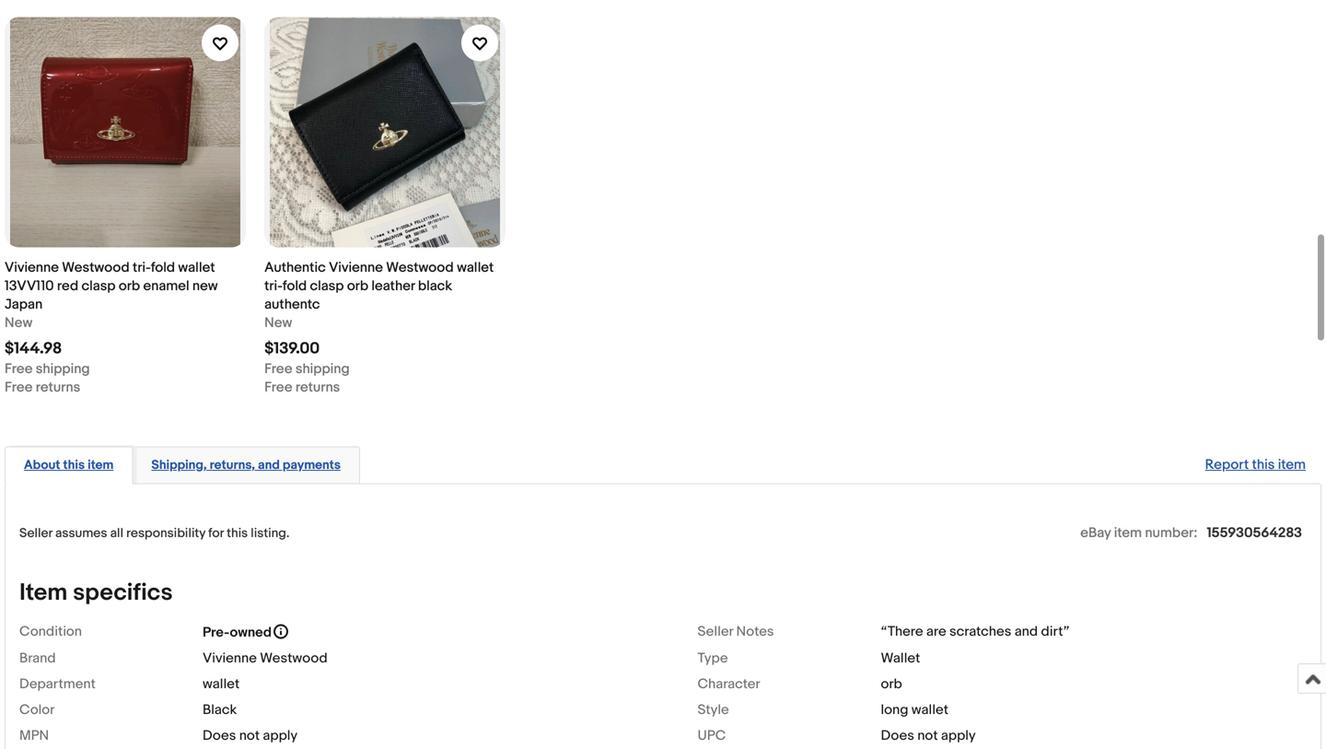 Task type: describe. For each thing, give the bounding box(es) containing it.
item for report this item
[[1279, 457, 1307, 473]]

seller notes
[[698, 623, 775, 640]]

character
[[698, 676, 761, 692]]

number:
[[1146, 525, 1198, 541]]

vivienne westwood tri-fold wallet 13vv110 red clasp orb enamel new japan new $144.98 free shipping free returns
[[5, 259, 218, 396]]

"there are scratches and dirt"
[[881, 623, 1070, 640]]

notes
[[737, 623, 775, 640]]

13vv110
[[5, 278, 54, 294]]

does for mpn
[[203, 727, 236, 744]]

japan
[[5, 296, 43, 313]]

shipping inside "vivienne westwood tri-fold wallet 13vv110 red clasp orb enamel new japan new $144.98 free shipping free returns"
[[36, 361, 90, 377]]

mpn
[[19, 727, 49, 744]]

clasp inside "vivienne westwood tri-fold wallet 13vv110 red clasp orb enamel new japan new $144.98 free shipping free returns"
[[82, 278, 116, 294]]

tab list containing about this item
[[5, 443, 1322, 484]]

seller assumes all responsibility for this listing.
[[19, 526, 290, 541]]

pre-
[[203, 624, 230, 641]]

1 horizontal spatial item
[[1115, 525, 1143, 541]]

does not apply for upc
[[881, 727, 976, 744]]

payments
[[283, 458, 341, 473]]

report this item link
[[1197, 447, 1316, 482]]

listing.
[[251, 526, 290, 541]]

new inside "vivienne westwood tri-fold wallet 13vv110 red clasp orb enamel new japan new $144.98 free shipping free returns"
[[5, 315, 32, 331]]

wallet inside authentic vivienne westwood wallet tri-fold clasp orb leather black authentc new $139.00 free shipping free returns
[[457, 259, 494, 276]]

style
[[698, 702, 729, 718]]

orb inside authentic vivienne westwood wallet tri-fold clasp orb leather black authentc new $139.00 free shipping free returns
[[347, 278, 369, 294]]

1 horizontal spatial this
[[227, 526, 248, 541]]

this for report
[[1253, 457, 1276, 473]]

tri- inside authentic vivienne westwood wallet tri-fold clasp orb leather black authentc new $139.00 free shipping free returns
[[265, 278, 283, 294]]

westwood for vivienne westwood
[[260, 650, 328, 667]]

item specifics
[[19, 579, 173, 607]]

color
[[19, 702, 55, 718]]

2 horizontal spatial orb
[[881, 676, 903, 692]]

about this item button
[[24, 457, 114, 474]]

westwood inside authentic vivienne westwood wallet tri-fold clasp orb leather black authentc new $139.00 free shipping free returns
[[386, 259, 454, 276]]

new
[[193, 278, 218, 294]]

dirt"
[[1042, 623, 1070, 640]]

seller for seller notes
[[698, 623, 734, 640]]

does for upc
[[881, 727, 915, 744]]

authentic vivienne westwood wallet tri-fold clasp orb leather black authentc new $139.00 free shipping free returns
[[265, 259, 494, 396]]

free shipping text field for $139.00
[[265, 360, 350, 378]]

new inside authentic vivienne westwood wallet tri-fold clasp orb leather black authentc new $139.00 free shipping free returns
[[265, 315, 292, 331]]

tri- inside "vivienne westwood tri-fold wallet 13vv110 red clasp orb enamel new japan new $144.98 free shipping free returns"
[[133, 259, 151, 276]]

assumes
[[55, 526, 107, 541]]

type
[[698, 650, 728, 667]]

shipping, returns, and payments
[[151, 458, 341, 473]]

vivienne westwood
[[203, 650, 328, 667]]

red
[[57, 278, 78, 294]]

orb inside "vivienne westwood tri-fold wallet 13vv110 red clasp orb enamel new japan new $144.98 free shipping free returns"
[[119, 278, 140, 294]]

about
[[24, 458, 60, 473]]

specifics
[[73, 579, 173, 607]]

$144.98 text field
[[5, 339, 62, 358]]

vivienne inside authentic vivienne westwood wallet tri-fold clasp orb leather black authentc new $139.00 free shipping free returns
[[329, 259, 383, 276]]

ebay item number: 155930564283
[[1081, 525, 1303, 541]]

fold inside authentic vivienne westwood wallet tri-fold clasp orb leather black authentc new $139.00 free shipping free returns
[[283, 278, 307, 294]]

apply for mpn
[[263, 727, 298, 744]]

$144.98
[[5, 339, 62, 358]]

free returns text field for free
[[265, 378, 340, 397]]

enamel
[[143, 278, 189, 294]]

wallet inside "vivienne westwood tri-fold wallet 13vv110 red clasp orb enamel new japan new $144.98 free shipping free returns"
[[178, 259, 215, 276]]

free shipping text field for $144.98
[[5, 360, 90, 378]]

about this item
[[24, 458, 114, 473]]

leather
[[372, 278, 415, 294]]

$139.00 text field
[[265, 339, 320, 358]]

item for about this item
[[88, 458, 114, 473]]

upc
[[698, 727, 726, 744]]

1 vertical spatial and
[[1015, 623, 1039, 640]]



Task type: vqa. For each thing, say whether or not it's contained in the screenshot.
first DOES NOT APPLY from right
yes



Task type: locate. For each thing, give the bounding box(es) containing it.
seller
[[19, 526, 52, 541], [698, 623, 734, 640]]

westwood down owned
[[260, 650, 328, 667]]

fold up "enamel"
[[151, 259, 175, 276]]

does not apply down black
[[203, 727, 298, 744]]

Free shipping text field
[[5, 360, 90, 378], [265, 360, 350, 378]]

returns inside authentic vivienne westwood wallet tri-fold clasp orb leather black authentc new $139.00 free shipping free returns
[[296, 379, 340, 396]]

not for upc
[[918, 727, 939, 744]]

returns inside "vivienne westwood tri-fold wallet 13vv110 red clasp orb enamel new japan new $144.98 free shipping free returns"
[[36, 379, 80, 396]]

vivienne
[[5, 259, 59, 276], [329, 259, 383, 276], [203, 650, 257, 667]]

1 horizontal spatial vivienne
[[203, 650, 257, 667]]

pre-owned
[[203, 624, 272, 641]]

1 horizontal spatial and
[[1015, 623, 1039, 640]]

does
[[203, 727, 236, 744], [881, 727, 915, 744]]

155930564283
[[1208, 525, 1303, 541]]

0 horizontal spatial returns
[[36, 379, 80, 396]]

report
[[1206, 457, 1250, 473]]

1 horizontal spatial apply
[[942, 727, 976, 744]]

not for mpn
[[239, 727, 260, 744]]

vivienne for vivienne westwood tri-fold wallet 13vv110 red clasp orb enamel new japan new $144.98 free shipping free returns
[[5, 259, 59, 276]]

"there
[[881, 623, 924, 640]]

free
[[5, 361, 33, 377], [265, 361, 293, 377], [5, 379, 33, 396], [265, 379, 293, 396]]

this
[[1253, 457, 1276, 473], [63, 458, 85, 473], [227, 526, 248, 541]]

2 horizontal spatial vivienne
[[329, 259, 383, 276]]

returns,
[[210, 458, 255, 473]]

0 horizontal spatial does not apply
[[203, 727, 298, 744]]

fold inside "vivienne westwood tri-fold wallet 13vv110 red clasp orb enamel new japan new $144.98 free shipping free returns"
[[151, 259, 175, 276]]

0 horizontal spatial tri-
[[133, 259, 151, 276]]

clasp inside authentic vivienne westwood wallet tri-fold clasp orb leather black authentc new $139.00 free shipping free returns
[[310, 278, 344, 294]]

1 does from the left
[[203, 727, 236, 744]]

are
[[927, 623, 947, 640]]

long wallet
[[881, 702, 949, 718]]

2 returns from the left
[[296, 379, 340, 396]]

vivienne up 13vv110
[[5, 259, 59, 276]]

1 horizontal spatial shipping
[[296, 361, 350, 377]]

2 apply from the left
[[942, 727, 976, 744]]

0 horizontal spatial and
[[258, 458, 280, 473]]

does not apply
[[203, 727, 298, 744], [881, 727, 976, 744]]

item right "report"
[[1279, 457, 1307, 473]]

orb up long
[[881, 676, 903, 692]]

1 returns from the left
[[36, 379, 80, 396]]

0 vertical spatial and
[[258, 458, 280, 473]]

returns down the $139.00 text field in the top left of the page
[[296, 379, 340, 396]]

tri-
[[133, 259, 151, 276], [265, 278, 283, 294]]

1 horizontal spatial new
[[265, 315, 292, 331]]

apply for upc
[[942, 727, 976, 744]]

New text field
[[5, 314, 32, 332]]

0 vertical spatial fold
[[151, 259, 175, 276]]

0 horizontal spatial shipping
[[36, 361, 90, 377]]

this right about
[[63, 458, 85, 473]]

0 vertical spatial tri-
[[133, 259, 151, 276]]

item
[[19, 579, 68, 607]]

shipping,
[[151, 458, 207, 473]]

authentic
[[265, 259, 326, 276]]

2 shipping from the left
[[296, 361, 350, 377]]

vivienne up leather
[[329, 259, 383, 276]]

and left dirt"
[[1015, 623, 1039, 640]]

returns
[[36, 379, 80, 396], [296, 379, 340, 396]]

this right "report"
[[1253, 457, 1276, 473]]

free returns text field down $144.98 text box
[[5, 378, 80, 397]]

does down black
[[203, 727, 236, 744]]

vivienne for vivienne westwood
[[203, 650, 257, 667]]

0 horizontal spatial vivienne
[[5, 259, 59, 276]]

0 horizontal spatial westwood
[[62, 259, 130, 276]]

apply down vivienne westwood on the bottom left
[[263, 727, 298, 744]]

0 horizontal spatial seller
[[19, 526, 52, 541]]

1 horizontal spatial free returns text field
[[265, 378, 340, 397]]

1 horizontal spatial free shipping text field
[[265, 360, 350, 378]]

2 not from the left
[[918, 727, 939, 744]]

vivienne down pre-owned
[[203, 650, 257, 667]]

apply down 'long wallet'
[[942, 727, 976, 744]]

1 new from the left
[[5, 315, 32, 331]]

this for about
[[63, 458, 85, 473]]

clasp down "authentic"
[[310, 278, 344, 294]]

westwood up the red
[[62, 259, 130, 276]]

condition
[[19, 623, 82, 640]]

westwood up black
[[386, 259, 454, 276]]

0 horizontal spatial clasp
[[82, 278, 116, 294]]

1 vertical spatial tri-
[[265, 278, 283, 294]]

shipping, returns, and payments button
[[151, 457, 341, 474]]

1 horizontal spatial not
[[918, 727, 939, 744]]

seller for seller assumes all responsibility for this listing.
[[19, 526, 52, 541]]

1 horizontal spatial does not apply
[[881, 727, 976, 744]]

black
[[418, 278, 453, 294]]

new down 'authentc'
[[265, 315, 292, 331]]

tri- up 'authentc'
[[265, 278, 283, 294]]

1 horizontal spatial westwood
[[260, 650, 328, 667]]

westwood for vivienne westwood tri-fold wallet 13vv110 red clasp orb enamel new japan new $144.98 free shipping free returns
[[62, 259, 130, 276]]

free shipping text field down $144.98 text box
[[5, 360, 90, 378]]

apply
[[263, 727, 298, 744], [942, 727, 976, 744]]

westwood inside "vivienne westwood tri-fold wallet 13vv110 red clasp orb enamel new japan new $144.98 free shipping free returns"
[[62, 259, 130, 276]]

orb
[[119, 278, 140, 294], [347, 278, 369, 294], [881, 676, 903, 692]]

1 clasp from the left
[[82, 278, 116, 294]]

2 clasp from the left
[[310, 278, 344, 294]]

department
[[19, 676, 96, 692]]

does not apply for mpn
[[203, 727, 298, 744]]

shipping down $144.98
[[36, 361, 90, 377]]

tab list
[[5, 443, 1322, 484]]

not down vivienne westwood on the bottom left
[[239, 727, 260, 744]]

1 does not apply from the left
[[203, 727, 298, 744]]

free returns text field for $144.98
[[5, 378, 80, 397]]

1 vertical spatial seller
[[698, 623, 734, 640]]

free shipping text field down the $139.00 text field in the top left of the page
[[265, 360, 350, 378]]

authentc
[[265, 296, 320, 313]]

1 apply from the left
[[263, 727, 298, 744]]

2 free shipping text field from the left
[[265, 360, 350, 378]]

0 horizontal spatial does
[[203, 727, 236, 744]]

2 horizontal spatial this
[[1253, 457, 1276, 473]]

westwood
[[62, 259, 130, 276], [386, 259, 454, 276], [260, 650, 328, 667]]

item inside report this item link
[[1279, 457, 1307, 473]]

1 horizontal spatial tri-
[[265, 278, 283, 294]]

shipping
[[36, 361, 90, 377], [296, 361, 350, 377]]

fold
[[151, 259, 175, 276], [283, 278, 307, 294]]

not down 'long wallet'
[[918, 727, 939, 744]]

responsibility
[[126, 526, 206, 541]]

does not apply down 'long wallet'
[[881, 727, 976, 744]]

0 horizontal spatial new
[[5, 315, 32, 331]]

this inside button
[[63, 458, 85, 473]]

all
[[110, 526, 123, 541]]

item right about
[[88, 458, 114, 473]]

for
[[208, 526, 224, 541]]

1 horizontal spatial orb
[[347, 278, 369, 294]]

2 horizontal spatial item
[[1279, 457, 1307, 473]]

and
[[258, 458, 280, 473], [1015, 623, 1039, 640]]

0 horizontal spatial not
[[239, 727, 260, 744]]

not
[[239, 727, 260, 744], [918, 727, 939, 744]]

item
[[1279, 457, 1307, 473], [88, 458, 114, 473], [1115, 525, 1143, 541]]

report this item
[[1206, 457, 1307, 473]]

1 horizontal spatial fold
[[283, 278, 307, 294]]

brand
[[19, 650, 56, 667]]

black
[[203, 702, 237, 718]]

Free returns text field
[[5, 378, 80, 397], [265, 378, 340, 397]]

orb left leather
[[347, 278, 369, 294]]

$139.00
[[265, 339, 320, 358]]

New text field
[[265, 314, 292, 332]]

1 free shipping text field from the left
[[5, 360, 90, 378]]

shipping down the $139.00 text field in the top left of the page
[[296, 361, 350, 377]]

0 horizontal spatial this
[[63, 458, 85, 473]]

long
[[881, 702, 909, 718]]

0 horizontal spatial free shipping text field
[[5, 360, 90, 378]]

1 horizontal spatial returns
[[296, 379, 340, 396]]

0 horizontal spatial item
[[88, 458, 114, 473]]

1 free returns text field from the left
[[5, 378, 80, 397]]

seller up type
[[698, 623, 734, 640]]

2 does from the left
[[881, 727, 915, 744]]

0 horizontal spatial orb
[[119, 278, 140, 294]]

item inside about this item button
[[88, 458, 114, 473]]

this right for
[[227, 526, 248, 541]]

orb left "enamel"
[[119, 278, 140, 294]]

seller left assumes
[[19, 526, 52, 541]]

wallet
[[178, 259, 215, 276], [457, 259, 494, 276], [203, 676, 240, 692], [912, 702, 949, 718]]

0 horizontal spatial apply
[[263, 727, 298, 744]]

scratches
[[950, 623, 1012, 640]]

and inside shipping, returns, and payments "button"
[[258, 458, 280, 473]]

new
[[5, 315, 32, 331], [265, 315, 292, 331]]

1 shipping from the left
[[36, 361, 90, 377]]

returns down $144.98
[[36, 379, 80, 396]]

1 horizontal spatial does
[[881, 727, 915, 744]]

new down japan
[[5, 315, 32, 331]]

free returns text field down the $139.00 text field in the top left of the page
[[265, 378, 340, 397]]

tri- up "enamel"
[[133, 259, 151, 276]]

shipping inside authentic vivienne westwood wallet tri-fold clasp orb leather black authentc new $139.00 free shipping free returns
[[296, 361, 350, 377]]

ebay
[[1081, 525, 1112, 541]]

and right returns,
[[258, 458, 280, 473]]

1 horizontal spatial seller
[[698, 623, 734, 640]]

2 does not apply from the left
[[881, 727, 976, 744]]

owned
[[230, 624, 272, 641]]

2 horizontal spatial westwood
[[386, 259, 454, 276]]

vivienne inside "vivienne westwood tri-fold wallet 13vv110 red clasp orb enamel new japan new $144.98 free shipping free returns"
[[5, 259, 59, 276]]

0 horizontal spatial fold
[[151, 259, 175, 276]]

1 horizontal spatial clasp
[[310, 278, 344, 294]]

wallet
[[881, 650, 921, 667]]

1 not from the left
[[239, 727, 260, 744]]

1 vertical spatial fold
[[283, 278, 307, 294]]

0 vertical spatial seller
[[19, 526, 52, 541]]

item right ebay
[[1115, 525, 1143, 541]]

does down long
[[881, 727, 915, 744]]

clasp right the red
[[82, 278, 116, 294]]

2 free returns text field from the left
[[265, 378, 340, 397]]

2 new from the left
[[265, 315, 292, 331]]

clasp
[[82, 278, 116, 294], [310, 278, 344, 294]]

0 horizontal spatial free returns text field
[[5, 378, 80, 397]]

fold down "authentic"
[[283, 278, 307, 294]]



